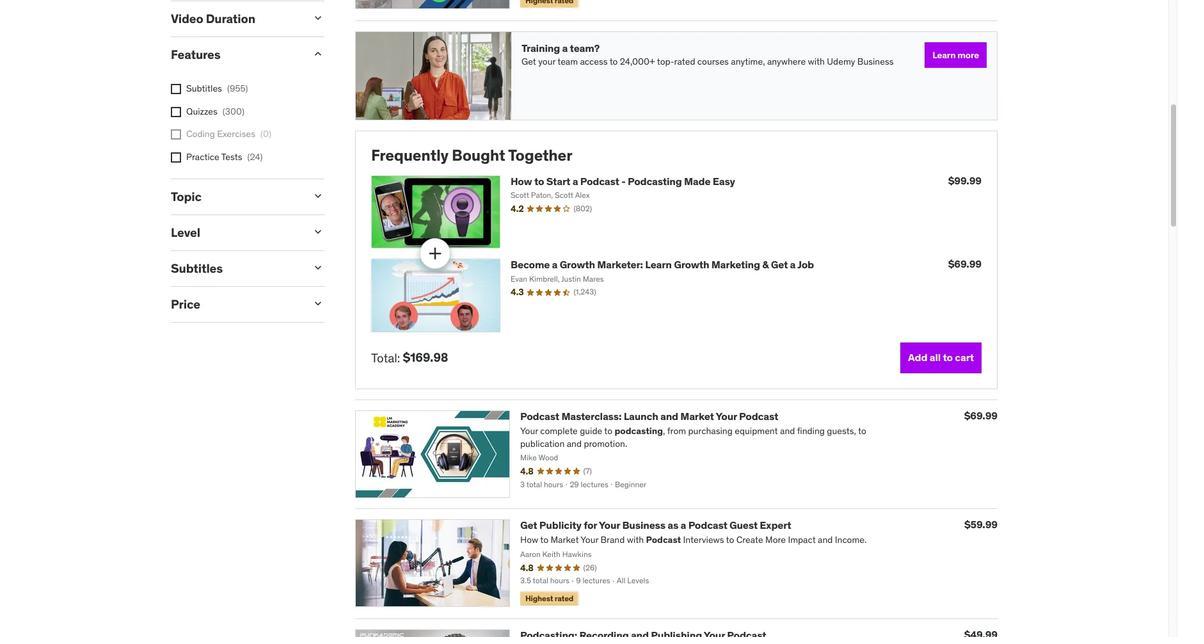 Task type: vqa. For each thing, say whether or not it's contained in the screenshot.


Task type: describe. For each thing, give the bounding box(es) containing it.
to inside button
[[943, 351, 953, 364]]

xsmall image
[[171, 107, 181, 117]]

small image for features
[[312, 47, 325, 60]]

subtitles button
[[171, 261, 302, 276]]

rated
[[675, 56, 696, 67]]

a up kimbrell,
[[552, 258, 558, 271]]

practice
[[186, 151, 219, 162]]

podcast masterclass: launch and market your podcast link
[[521, 410, 779, 423]]

podcast masterclass: launch and market your podcast
[[521, 410, 779, 423]]

xsmall image for subtitles
[[171, 84, 181, 94]]

1243 reviews element
[[574, 287, 597, 298]]

as
[[668, 519, 679, 531]]

training a team? get your team access to 24,000+ top-rated courses anytime, anywhere with udemy business
[[522, 42, 894, 67]]

podcasting
[[628, 175, 682, 188]]

alex
[[575, 190, 590, 200]]

small image for price
[[312, 297, 325, 310]]

guest
[[730, 519, 758, 531]]

top-
[[657, 56, 675, 67]]

add
[[909, 351, 928, 364]]

(1,243)
[[574, 287, 597, 297]]

made
[[685, 175, 711, 188]]

level button
[[171, 225, 302, 240]]

802 reviews element
[[574, 204, 592, 214]]

easy
[[713, 175, 735, 188]]

price button
[[171, 296, 302, 312]]

frequently bought together
[[371, 145, 573, 165]]

get publicity for your business as a podcast guest expert
[[521, 519, 792, 531]]

to inside how to start a podcast - podcasting made easy scott paton, scott alex
[[535, 175, 545, 188]]

evan
[[511, 274, 528, 283]]

small image for level
[[312, 225, 325, 238]]

get inside become a growth marketer: learn growth marketing & get a job evan kimbrell, justin mares
[[771, 258, 788, 271]]

podcast left masterclass:
[[521, 410, 560, 423]]

bought
[[452, 145, 506, 165]]

-
[[622, 175, 626, 188]]

start
[[547, 175, 571, 188]]

a left job
[[791, 258, 796, 271]]

team?
[[570, 42, 600, 54]]

anytime,
[[731, 56, 766, 67]]

become
[[511, 258, 550, 271]]

1 scott from the left
[[511, 190, 530, 200]]

1 growth from the left
[[560, 258, 595, 271]]

get inside training a team? get your team access to 24,000+ top-rated courses anytime, anywhere with udemy business
[[522, 56, 537, 67]]

cart
[[956, 351, 975, 364]]

small image for video duration
[[312, 12, 325, 25]]

become a growth marketer: learn growth marketing & get a job evan kimbrell, justin mares
[[511, 258, 814, 283]]

podcast right market
[[740, 410, 779, 423]]

team
[[558, 56, 578, 67]]

how to start a podcast - podcasting made easy link
[[511, 175, 735, 188]]

udemy
[[828, 56, 856, 67]]

0 vertical spatial your
[[716, 410, 737, 423]]

coding exercises (0)
[[186, 128, 271, 140]]

(955)
[[227, 83, 248, 94]]

1 horizontal spatial learn
[[933, 49, 956, 61]]

total: $169.98
[[371, 350, 448, 365]]

your
[[539, 56, 556, 67]]

add all to cart
[[909, 351, 975, 364]]

and
[[661, 410, 679, 423]]

quizzes (300)
[[186, 105, 245, 117]]

2 vertical spatial get
[[521, 519, 538, 531]]

practice tests (24)
[[186, 151, 263, 162]]

$59.99
[[965, 518, 998, 531]]

together
[[508, 145, 573, 165]]

features
[[171, 47, 221, 62]]

$99.99
[[949, 174, 982, 187]]

subtitles for subtitles
[[171, 261, 223, 276]]

coding
[[186, 128, 215, 140]]

access
[[580, 56, 608, 67]]

quizzes
[[186, 105, 218, 117]]

job
[[798, 258, 814, 271]]

2 growth from the left
[[674, 258, 710, 271]]

4.2
[[511, 203, 524, 214]]

features button
[[171, 47, 302, 62]]

frequently
[[371, 145, 449, 165]]

learn more link
[[925, 42, 987, 68]]

exercises
[[217, 128, 256, 140]]

2 scott from the left
[[555, 190, 574, 200]]

level
[[171, 225, 200, 240]]

learn inside become a growth marketer: learn growth marketing & get a job evan kimbrell, justin mares
[[646, 258, 672, 271]]

topic button
[[171, 189, 302, 204]]

podcast inside how to start a podcast - podcasting made easy scott paton, scott alex
[[581, 175, 620, 188]]

xsmall image for practice
[[171, 152, 181, 162]]

tests
[[221, 151, 242, 162]]



Task type: locate. For each thing, give the bounding box(es) containing it.
to right all
[[943, 351, 953, 364]]

1 vertical spatial get
[[771, 258, 788, 271]]

video duration
[[171, 11, 255, 26]]

small image for subtitles
[[312, 261, 325, 274]]

masterclass:
[[562, 410, 622, 423]]

0 vertical spatial small image
[[312, 12, 325, 25]]

a up alex
[[573, 175, 578, 188]]

1 vertical spatial small image
[[312, 261, 325, 274]]

launch
[[624, 410, 659, 423]]

mares
[[583, 274, 604, 283]]

your right market
[[716, 410, 737, 423]]

for
[[584, 519, 597, 531]]

1 small image from the top
[[312, 47, 325, 60]]

podcast up alex
[[581, 175, 620, 188]]

your right for
[[599, 519, 620, 531]]

1 horizontal spatial business
[[858, 56, 894, 67]]

1 vertical spatial business
[[623, 519, 666, 531]]

a inside how to start a podcast - podcasting made easy scott paton, scott alex
[[573, 175, 578, 188]]

kimbrell,
[[530, 274, 560, 283]]

get
[[522, 56, 537, 67], [771, 258, 788, 271], [521, 519, 538, 531]]

topic
[[171, 189, 202, 204]]

video duration button
[[171, 11, 302, 26]]

0 vertical spatial get
[[522, 56, 537, 67]]

subtitles for subtitles (955)
[[186, 83, 222, 94]]

anywhere
[[768, 56, 806, 67]]

0 vertical spatial xsmall image
[[171, 84, 181, 94]]

learn right marketer:
[[646, 258, 672, 271]]

how to start a podcast - podcasting made easy scott paton, scott alex
[[511, 175, 735, 200]]

24,000+
[[620, 56, 655, 67]]

xsmall image down xsmall image
[[171, 129, 181, 140]]

a right as
[[681, 519, 687, 531]]

get right & at right
[[771, 258, 788, 271]]

expert
[[760, 519, 792, 531]]

subtitles
[[186, 83, 222, 94], [171, 261, 223, 276]]

0 vertical spatial business
[[858, 56, 894, 67]]

duration
[[206, 11, 255, 26]]

0 vertical spatial $69.99
[[949, 258, 982, 270]]

total:
[[371, 350, 400, 365]]

how
[[511, 175, 532, 188]]

all
[[930, 351, 941, 364]]

2 vertical spatial to
[[943, 351, 953, 364]]

1 vertical spatial xsmall image
[[171, 129, 181, 140]]

subtitles up the price
[[171, 261, 223, 276]]

4.3
[[511, 286, 524, 298]]

become a growth marketer: learn growth marketing & get a job link
[[511, 258, 814, 271]]

to up paton,
[[535, 175, 545, 188]]

small image
[[312, 12, 325, 25], [312, 261, 325, 274]]

0 vertical spatial learn
[[933, 49, 956, 61]]

learn
[[933, 49, 956, 61], [646, 258, 672, 271]]

more
[[958, 49, 980, 61]]

growth
[[560, 258, 595, 271], [674, 258, 710, 271]]

0 vertical spatial subtitles
[[186, 83, 222, 94]]

3 small image from the top
[[312, 225, 325, 238]]

0 horizontal spatial growth
[[560, 258, 595, 271]]

1 small image from the top
[[312, 12, 325, 25]]

1 horizontal spatial your
[[716, 410, 737, 423]]

price
[[171, 296, 200, 312]]

1 vertical spatial subtitles
[[171, 261, 223, 276]]

1 xsmall image from the top
[[171, 84, 181, 94]]

get left publicity
[[521, 519, 538, 531]]

2 small image from the top
[[312, 190, 325, 203]]

3 xsmall image from the top
[[171, 152, 181, 162]]

a up team
[[562, 42, 568, 54]]

xsmall image up xsmall image
[[171, 84, 181, 94]]

$169.98
[[403, 350, 448, 365]]

(24)
[[247, 151, 263, 162]]

add all to cart button
[[901, 343, 982, 373]]

to inside training a team? get your team access to 24,000+ top-rated courses anytime, anywhere with udemy business
[[610, 56, 618, 67]]

get publicity for your business as a podcast guest expert link
[[521, 519, 792, 531]]

1 vertical spatial learn
[[646, 258, 672, 271]]

(802)
[[574, 204, 592, 213]]

market
[[681, 410, 714, 423]]

0 horizontal spatial your
[[599, 519, 620, 531]]

growth up justin
[[560, 258, 595, 271]]

(300)
[[223, 105, 245, 117]]

$69.99
[[949, 258, 982, 270], [965, 409, 998, 422]]

training
[[522, 42, 560, 54]]

get down training
[[522, 56, 537, 67]]

1 horizontal spatial scott
[[555, 190, 574, 200]]

0 vertical spatial to
[[610, 56, 618, 67]]

podcast
[[581, 175, 620, 188], [521, 410, 560, 423], [740, 410, 779, 423], [689, 519, 728, 531]]

xsmall image for coding
[[171, 129, 181, 140]]

business right udemy
[[858, 56, 894, 67]]

(0)
[[261, 128, 271, 140]]

marketer:
[[598, 258, 643, 271]]

learn more
[[933, 49, 980, 61]]

1 vertical spatial your
[[599, 519, 620, 531]]

growth left marketing
[[674, 258, 710, 271]]

business inside training a team? get your team access to 24,000+ top-rated courses anytime, anywhere with udemy business
[[858, 56, 894, 67]]

scott up 4.2
[[511, 190, 530, 200]]

a
[[562, 42, 568, 54], [573, 175, 578, 188], [552, 258, 558, 271], [791, 258, 796, 271], [681, 519, 687, 531]]

marketing
[[712, 258, 761, 271]]

justin
[[562, 274, 581, 283]]

business
[[858, 56, 894, 67], [623, 519, 666, 531]]

xsmall image left practice
[[171, 152, 181, 162]]

2 vertical spatial xsmall image
[[171, 152, 181, 162]]

to right the access
[[610, 56, 618, 67]]

1 horizontal spatial growth
[[674, 258, 710, 271]]

2 small image from the top
[[312, 261, 325, 274]]

1 horizontal spatial to
[[610, 56, 618, 67]]

&
[[763, 258, 769, 271]]

business left as
[[623, 519, 666, 531]]

1 vertical spatial $69.99
[[965, 409, 998, 422]]

2 xsmall image from the top
[[171, 129, 181, 140]]

courses
[[698, 56, 729, 67]]

xsmall image
[[171, 84, 181, 94], [171, 129, 181, 140], [171, 152, 181, 162]]

0 horizontal spatial learn
[[646, 258, 672, 271]]

learn left the more
[[933, 49, 956, 61]]

podcast right as
[[689, 519, 728, 531]]

1 vertical spatial to
[[535, 175, 545, 188]]

small image for topic
[[312, 190, 325, 203]]

with
[[808, 56, 825, 67]]

scott down start
[[555, 190, 574, 200]]

scott
[[511, 190, 530, 200], [555, 190, 574, 200]]

video
[[171, 11, 203, 26]]

small image
[[312, 47, 325, 60], [312, 190, 325, 203], [312, 225, 325, 238], [312, 297, 325, 310]]

a inside training a team? get your team access to 24,000+ top-rated courses anytime, anywhere with udemy business
[[562, 42, 568, 54]]

2 horizontal spatial to
[[943, 351, 953, 364]]

0 horizontal spatial business
[[623, 519, 666, 531]]

your
[[716, 410, 737, 423], [599, 519, 620, 531]]

4 small image from the top
[[312, 297, 325, 310]]

0 horizontal spatial to
[[535, 175, 545, 188]]

subtitles (955)
[[186, 83, 248, 94]]

subtitles up "quizzes"
[[186, 83, 222, 94]]

paton,
[[531, 190, 553, 200]]

0 horizontal spatial scott
[[511, 190, 530, 200]]

publicity
[[540, 519, 582, 531]]



